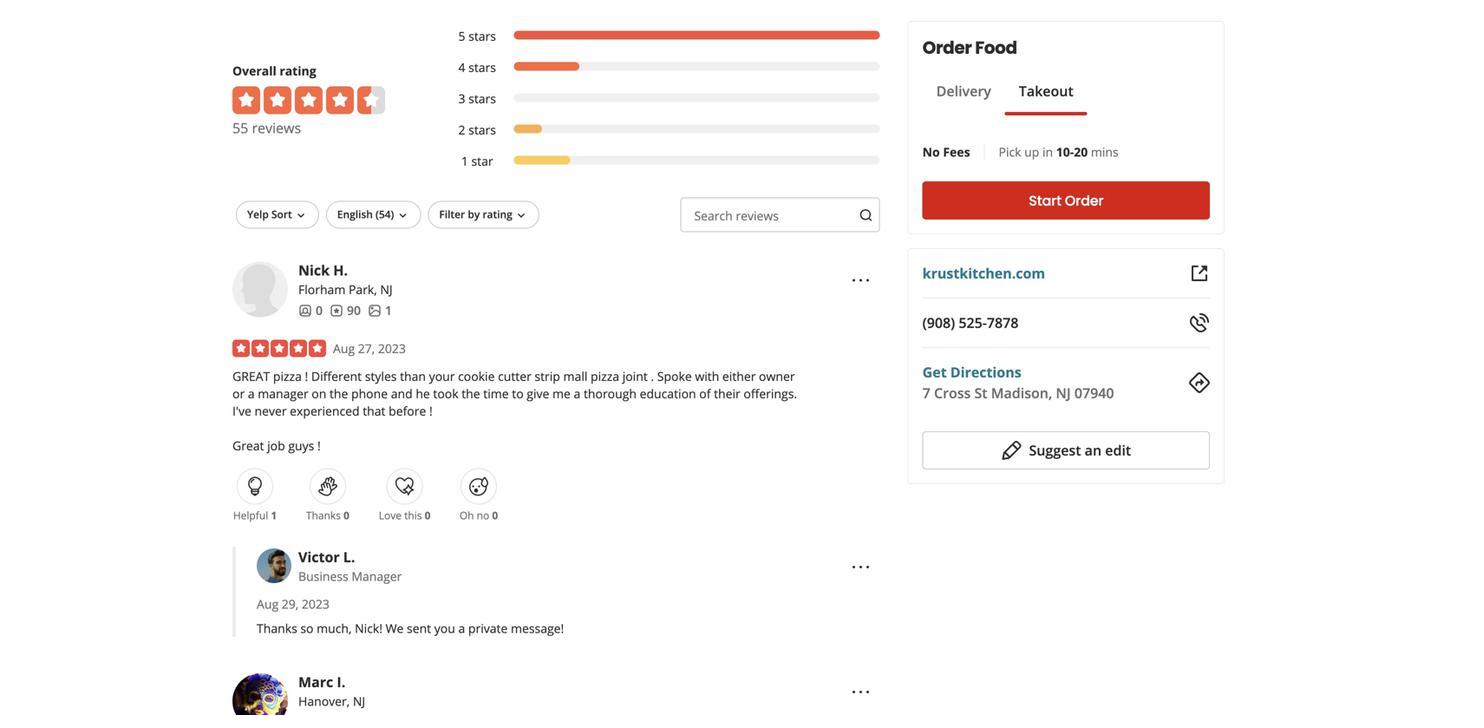 Task type: describe. For each thing, give the bounding box(es) containing it.
0 horizontal spatial rating
[[280, 63, 316, 79]]

park,
[[349, 281, 377, 298]]

owner
[[759, 368, 795, 385]]

of
[[700, 385, 711, 402]]

tab list containing delivery
[[923, 81, 1088, 115]]

no fees
[[923, 144, 971, 160]]

2 horizontal spatial a
[[574, 385, 581, 402]]

nj inside nick h. florham park, nj
[[380, 281, 393, 298]]

filter
[[439, 207, 465, 221]]

marc i. link
[[299, 673, 346, 691]]

5 stars
[[459, 28, 496, 44]]

florham
[[299, 281, 346, 298]]

nj inside marc i. hanover, nj
[[353, 693, 365, 710]]

get
[[923, 363, 947, 381]]

4 stars
[[459, 59, 496, 76]]

thanks 0
[[306, 508, 350, 523]]

pick up in 10-20 mins
[[999, 144, 1119, 160]]

0 up l.
[[344, 508, 350, 523]]

1 for 1
[[385, 302, 392, 319]]

cookie
[[458, 368, 495, 385]]

marc i. hanover, nj
[[299, 673, 365, 710]]

24 pencil v2 image
[[1002, 440, 1023, 461]]

pick
[[999, 144, 1022, 160]]

3 stars
[[459, 90, 496, 107]]

5 star rating image
[[233, 340, 326, 357]]

(54)
[[376, 207, 394, 221]]

16 photos v2 image
[[368, 304, 382, 318]]

me
[[553, 385, 571, 402]]

0 right this at the left bottom of the page
[[425, 508, 431, 523]]

55
[[233, 119, 248, 137]]

aug for aug 27, 2023
[[333, 340, 355, 357]]

nick h. florham park, nj
[[299, 261, 393, 298]]

manager
[[258, 385, 309, 402]]

oh no 0
[[460, 508, 498, 523]]

filter reviews by 3 stars rating element
[[441, 90, 880, 107]]

stars for 3 stars
[[469, 90, 496, 107]]

english (54) button
[[326, 201, 421, 229]]

29,
[[282, 596, 299, 612]]

yelp
[[247, 207, 269, 221]]

2 stars
[[459, 122, 496, 138]]

0 horizontal spatial order
[[923, 36, 972, 60]]

16 chevron down v2 image for sort
[[294, 209, 308, 223]]

suggest
[[1030, 441, 1082, 459]]

order food
[[923, 36, 1018, 60]]

0 right no at the left bottom of page
[[492, 508, 498, 523]]

guys
[[288, 438, 314, 454]]

st
[[975, 384, 988, 402]]

5
[[459, 28, 466, 44]]

aug for aug 29, 2023 thanks so much, nick! we sent you a private message!
[[257, 596, 279, 612]]

business
[[299, 568, 349, 585]]

0 inside "friends" element
[[316, 302, 323, 319]]

food
[[976, 36, 1018, 60]]

(0 reactions) element for thanks 0
[[344, 508, 350, 523]]

filter reviews by 5 stars rating element
[[441, 28, 880, 45]]

aug 27, 2023
[[333, 340, 406, 357]]

24 directions v2 image
[[1190, 372, 1211, 393]]

thanks inside the aug 29, 2023 thanks so much, nick! we sent you a private message!
[[257, 620, 297, 637]]

takeout tab panel
[[923, 115, 1088, 122]]

he
[[416, 385, 430, 402]]

phone
[[351, 385, 388, 402]]

before
[[389, 403, 426, 419]]

reviews for 55 reviews
[[252, 119, 301, 137]]

10-
[[1057, 144, 1074, 160]]

spoke
[[658, 368, 692, 385]]

1 for 1 star
[[462, 153, 468, 169]]

madison,
[[992, 384, 1053, 402]]

stars for 2 stars
[[469, 122, 496, 138]]

nick!
[[355, 620, 383, 637]]

an
[[1085, 441, 1102, 459]]

(908) 525-7878
[[923, 313, 1019, 332]]

24 external link v2 image
[[1190, 263, 1211, 284]]

0 horizontal spatial !
[[305, 368, 308, 385]]

2 the from the left
[[462, 385, 480, 402]]

55 reviews
[[233, 119, 301, 137]]

up
[[1025, 144, 1040, 160]]

time
[[484, 385, 509, 402]]

or
[[233, 385, 245, 402]]

get directions 7 cross st madison, nj 07940
[[923, 363, 1115, 402]]

yelp sort button
[[236, 201, 319, 229]]

2
[[459, 122, 466, 138]]

search
[[695, 208, 733, 224]]

by
[[468, 207, 480, 221]]

(908)
[[923, 313, 956, 332]]

16 review v2 image
[[330, 304, 344, 318]]

menu image for i.
[[851, 681, 872, 702]]

english (54)
[[337, 207, 394, 221]]

with
[[695, 368, 720, 385]]

2 vertical spatial !
[[318, 438, 321, 454]]

(0 reactions) element for love this 0
[[425, 508, 431, 523]]

great
[[233, 368, 270, 385]]

photo of marc i. image
[[233, 674, 288, 715]]

joint
[[623, 368, 648, 385]]

that
[[363, 403, 386, 419]]

we
[[386, 620, 404, 637]]

(0 reactions) element for oh no 0
[[492, 508, 498, 523]]

photo of nick h. image
[[233, 262, 288, 317]]

love
[[379, 508, 402, 523]]

in
[[1043, 144, 1054, 160]]

thorough
[[584, 385, 637, 402]]

aug 29, 2023 thanks so much, nick! we sent you a private message!
[[257, 596, 564, 637]]

to
[[512, 385, 524, 402]]

than
[[400, 368, 426, 385]]

no
[[923, 144, 940, 160]]

took
[[433, 385, 459, 402]]

search image
[[860, 208, 874, 222]]

krustkitchen.com
[[923, 264, 1046, 282]]

4.5 star rating image
[[233, 87, 385, 114]]

1 menu image from the top
[[851, 270, 872, 290]]

2023 for 27,
[[378, 340, 406, 357]]

stars for 5 stars
[[469, 28, 496, 44]]

friends element
[[299, 302, 323, 319]]

helpful 1
[[233, 508, 277, 523]]

90
[[347, 302, 361, 319]]

great job guys !
[[233, 438, 321, 454]]

1 star
[[462, 153, 493, 169]]

525-
[[959, 313, 987, 332]]

fees
[[944, 144, 971, 160]]

filter reviews by 4 stars rating element
[[441, 59, 880, 76]]



Task type: vqa. For each thing, say whether or not it's contained in the screenshot.
(0 Reactions) "ELEMENT" corresponding to Love this 0
yes



Task type: locate. For each thing, give the bounding box(es) containing it.
2 vertical spatial menu image
[[851, 681, 872, 702]]

reviews right 55
[[252, 119, 301, 137]]

0 horizontal spatial the
[[330, 385, 348, 402]]

pizza up thorough
[[591, 368, 620, 385]]

1 horizontal spatial rating
[[483, 207, 513, 221]]

rating
[[280, 63, 316, 79], [483, 207, 513, 221]]

offerings.
[[744, 385, 798, 402]]

thanks down 29,
[[257, 620, 297, 637]]

stars for 4 stars
[[469, 59, 496, 76]]

0 horizontal spatial nj
[[353, 693, 365, 710]]

victor
[[299, 548, 340, 566]]

nj up photos element
[[380, 281, 393, 298]]

hanover,
[[299, 693, 350, 710]]

aug inside the aug 29, 2023 thanks so much, nick! we sent you a private message!
[[257, 596, 279, 612]]

photo of victor l. image
[[257, 549, 292, 583]]

stars right 2
[[469, 122, 496, 138]]

1 vertical spatial nj
[[1056, 384, 1071, 402]]

1 horizontal spatial 1
[[385, 302, 392, 319]]

2023 right 27,
[[378, 340, 406, 357]]

2 horizontal spatial (0 reactions) element
[[492, 508, 498, 523]]

0 right 16 friends v2 image
[[316, 302, 323, 319]]

1 horizontal spatial pizza
[[591, 368, 620, 385]]

! down he
[[430, 403, 433, 419]]

1 horizontal spatial 2023
[[378, 340, 406, 357]]

stars right 4 at the left of the page
[[469, 59, 496, 76]]

menu image
[[851, 270, 872, 290], [851, 556, 872, 577], [851, 681, 872, 702]]

sent
[[407, 620, 431, 637]]

on
[[312, 385, 327, 402]]

1 horizontal spatial a
[[459, 620, 465, 637]]

reviews right the search at the top of the page
[[736, 208, 779, 224]]

you
[[435, 620, 455, 637]]

a right 'you'
[[459, 620, 465, 637]]

0 vertical spatial nj
[[380, 281, 393, 298]]

their
[[714, 385, 741, 402]]

strip
[[535, 368, 560, 385]]

0 vertical spatial aug
[[333, 340, 355, 357]]

(0 reactions) element right no at the left bottom of page
[[492, 508, 498, 523]]

nj inside get directions 7 cross st madison, nj 07940
[[1056, 384, 1071, 402]]

nj
[[380, 281, 393, 298], [1056, 384, 1071, 402], [353, 693, 365, 710]]

16 chevron down v2 image right sort
[[294, 209, 308, 223]]

0 vertical spatial order
[[923, 36, 972, 60]]

reviews
[[252, 119, 301, 137], [736, 208, 779, 224]]

1 pizza from the left
[[273, 368, 302, 385]]

2 horizontal spatial !
[[430, 403, 433, 419]]

0
[[316, 302, 323, 319], [344, 508, 350, 523], [425, 508, 431, 523], [492, 508, 498, 523]]

20
[[1074, 144, 1088, 160]]

aug
[[333, 340, 355, 357], [257, 596, 279, 612]]

2 horizontal spatial nj
[[1056, 384, 1071, 402]]

overall rating
[[233, 63, 316, 79]]

get directions link
[[923, 363, 1022, 381]]

(0 reactions) element up l.
[[344, 508, 350, 523]]

  text field
[[681, 198, 880, 232]]

rating left 16 chevron down v2 image
[[483, 207, 513, 221]]

1 vertical spatial menu image
[[851, 556, 872, 577]]

(1 reaction) element
[[271, 508, 277, 523]]

filter reviews by 1 star rating element
[[441, 152, 880, 170]]

16 chevron down v2 image inside english (54) popup button
[[396, 209, 410, 223]]

2 menu image from the top
[[851, 556, 872, 577]]

2 pizza from the left
[[591, 368, 620, 385]]

filter by rating button
[[428, 201, 540, 229]]

tab list
[[923, 81, 1088, 115]]

the down cookie
[[462, 385, 480, 402]]

0 horizontal spatial reviews
[[252, 119, 301, 137]]

! up manager
[[305, 368, 308, 385]]

a
[[248, 385, 255, 402], [574, 385, 581, 402], [459, 620, 465, 637]]

1 16 chevron down v2 image from the left
[[294, 209, 308, 223]]

4 stars from the top
[[469, 122, 496, 138]]

1 (0 reactions) element from the left
[[344, 508, 350, 523]]

marc
[[299, 673, 333, 691]]

3 menu image from the top
[[851, 681, 872, 702]]

much,
[[317, 620, 352, 637]]

this
[[404, 508, 422, 523]]

i've
[[233, 403, 252, 419]]

1
[[462, 153, 468, 169], [385, 302, 392, 319], [271, 508, 277, 523]]

krustkitchen.com link
[[923, 264, 1046, 282]]

love this 0
[[379, 508, 431, 523]]

delivery
[[937, 82, 992, 100]]

1 stars from the top
[[469, 28, 496, 44]]

star
[[472, 153, 493, 169]]

search reviews
[[695, 208, 779, 224]]

0 vertical spatial rating
[[280, 63, 316, 79]]

2 vertical spatial 1
[[271, 508, 277, 523]]

0 vertical spatial 1
[[462, 153, 468, 169]]

16 chevron down v2 image inside 'yelp sort' "popup button"
[[294, 209, 308, 223]]

3 (0 reactions) element from the left
[[492, 508, 498, 523]]

16 chevron down v2 image right (54)
[[396, 209, 410, 223]]

1 right 16 photos v2
[[385, 302, 392, 319]]

helpful
[[233, 508, 268, 523]]

photos element
[[368, 302, 392, 319]]

1 horizontal spatial thanks
[[306, 508, 341, 523]]

thanks up victor
[[306, 508, 341, 523]]

a inside the aug 29, 2023 thanks so much, nick! we sent you a private message!
[[459, 620, 465, 637]]

stars right 3
[[469, 90, 496, 107]]

2 horizontal spatial 1
[[462, 153, 468, 169]]

2023 inside the aug 29, 2023 thanks so much, nick! we sent you a private message!
[[302, 596, 330, 612]]

1 horizontal spatial nj
[[380, 281, 393, 298]]

suggest an edit
[[1030, 441, 1132, 459]]

16 friends v2 image
[[299, 304, 312, 318]]

1 horizontal spatial !
[[318, 438, 321, 454]]

1 horizontal spatial order
[[1065, 191, 1104, 210]]

0 horizontal spatial a
[[248, 385, 255, 402]]

filter reviews by 2 stars rating element
[[441, 121, 880, 139]]

start order button
[[923, 181, 1211, 220]]

a right me
[[574, 385, 581, 402]]

1 vertical spatial aug
[[257, 596, 279, 612]]

0 vertical spatial 2023
[[378, 340, 406, 357]]

1 inside photos element
[[385, 302, 392, 319]]

1 vertical spatial rating
[[483, 207, 513, 221]]

(0 reactions) element
[[344, 508, 350, 523], [425, 508, 431, 523], [492, 508, 498, 523]]

0 horizontal spatial (0 reactions) element
[[344, 508, 350, 523]]

1 vertical spatial order
[[1065, 191, 1104, 210]]

a right or
[[248, 385, 255, 402]]

1 horizontal spatial (0 reactions) element
[[425, 508, 431, 523]]

and
[[391, 385, 413, 402]]

rating inside dropdown button
[[483, 207, 513, 221]]

start
[[1029, 191, 1062, 210]]

order inside button
[[1065, 191, 1104, 210]]

great
[[233, 438, 264, 454]]

1 vertical spatial reviews
[[736, 208, 779, 224]]

1 right helpful
[[271, 508, 277, 523]]

1 horizontal spatial the
[[462, 385, 480, 402]]

nick h. link
[[299, 261, 348, 280]]

27,
[[358, 340, 375, 357]]

yelp sort
[[247, 207, 292, 221]]

suggest an edit button
[[923, 431, 1211, 469]]

(0 reactions) element right this at the left bottom of the page
[[425, 508, 431, 523]]

1 vertical spatial 2023
[[302, 596, 330, 612]]

give
[[527, 385, 550, 402]]

edit
[[1106, 441, 1132, 459]]

7878
[[987, 313, 1019, 332]]

0 horizontal spatial 16 chevron down v2 image
[[294, 209, 308, 223]]

2 16 chevron down v2 image from the left
[[396, 209, 410, 223]]

aug left 29,
[[257, 596, 279, 612]]

7
[[923, 384, 931, 402]]

0 vertical spatial menu image
[[851, 270, 872, 290]]

manager
[[352, 568, 402, 585]]

16 chevron down v2 image for (54)
[[396, 209, 410, 223]]

the
[[330, 385, 348, 402], [462, 385, 480, 402]]

education
[[640, 385, 696, 402]]

1 vertical spatial 1
[[385, 302, 392, 319]]

2 (0 reactions) element from the left
[[425, 508, 431, 523]]

either
[[723, 368, 756, 385]]

1 the from the left
[[330, 385, 348, 402]]

stars inside "element"
[[469, 28, 496, 44]]

1 horizontal spatial aug
[[333, 340, 355, 357]]

0 horizontal spatial thanks
[[257, 620, 297, 637]]

0 horizontal spatial 1
[[271, 508, 277, 523]]

07940
[[1075, 384, 1115, 402]]

i.
[[337, 673, 346, 691]]

16 chevron down v2 image
[[294, 209, 308, 223], [396, 209, 410, 223]]

1 vertical spatial thanks
[[257, 620, 297, 637]]

pizza
[[273, 368, 302, 385], [591, 368, 620, 385]]

3 stars from the top
[[469, 90, 496, 107]]

! right guys
[[318, 438, 321, 454]]

2 stars from the top
[[469, 59, 496, 76]]

0 vertical spatial reviews
[[252, 119, 301, 137]]

aug left 27,
[[333, 340, 355, 357]]

reviews element
[[330, 302, 361, 319]]

nj left 07940
[[1056, 384, 1071, 402]]

1 left star
[[462, 153, 468, 169]]

24 phone v2 image
[[1190, 312, 1211, 333]]

1 horizontal spatial 16 chevron down v2 image
[[396, 209, 410, 223]]

2 vertical spatial nj
[[353, 693, 365, 710]]

reviews for search reviews
[[736, 208, 779, 224]]

victor l. business manager
[[299, 548, 402, 585]]

nj right 'hanover,'
[[353, 693, 365, 710]]

oh
[[460, 508, 474, 523]]

menu image for l.
[[851, 556, 872, 577]]

overall
[[233, 63, 277, 79]]

16 chevron down v2 image
[[514, 209, 528, 223]]

job
[[267, 438, 285, 454]]

2023 right 29,
[[302, 596, 330, 612]]

1 horizontal spatial reviews
[[736, 208, 779, 224]]

stars right 5 at top left
[[469, 28, 496, 44]]

2023 for 29,
[[302, 596, 330, 612]]

never
[[255, 403, 287, 419]]

great pizza ! different styles  than your cookie cutter strip mall pizza joint . spoke with either owner or a manager on the phone and he took the time to give me a thorough education of their offerings. i've never experienced that before !
[[233, 368, 798, 419]]

the down different at left bottom
[[330, 385, 348, 402]]

0 horizontal spatial pizza
[[273, 368, 302, 385]]

0 horizontal spatial 2023
[[302, 596, 330, 612]]

0 horizontal spatial aug
[[257, 596, 279, 612]]

sort
[[272, 207, 292, 221]]

rating up 4.5 star rating image
[[280, 63, 316, 79]]

4
[[459, 59, 466, 76]]

order right start
[[1065, 191, 1104, 210]]

order up delivery
[[923, 36, 972, 60]]

order
[[923, 36, 972, 60], [1065, 191, 1104, 210]]

pizza up manager
[[273, 368, 302, 385]]

so
[[301, 620, 314, 637]]

stars
[[469, 28, 496, 44], [469, 59, 496, 76], [469, 90, 496, 107], [469, 122, 496, 138]]

mall
[[564, 368, 588, 385]]

1 vertical spatial !
[[430, 403, 433, 419]]

0 vertical spatial thanks
[[306, 508, 341, 523]]

0 vertical spatial !
[[305, 368, 308, 385]]



